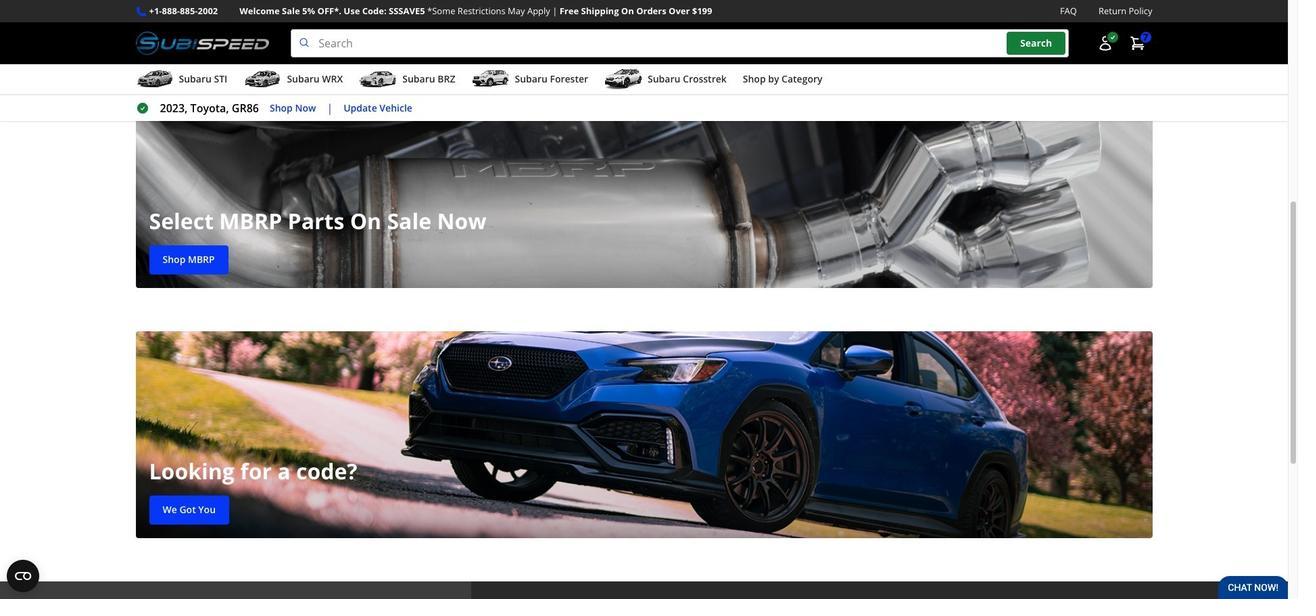 Task type: locate. For each thing, give the bounding box(es) containing it.
a subaru brz thumbnail image image
[[359, 69, 397, 89]]

a subaru forester thumbnail image image
[[472, 69, 510, 89]]

button image
[[1097, 35, 1114, 51]]

a subaru sti thumbnail image image
[[136, 69, 173, 89]]



Task type: vqa. For each thing, say whether or not it's contained in the screenshot.
a subaru sti thumbnail image on the left
yes



Task type: describe. For each thing, give the bounding box(es) containing it.
subispeed logo image
[[136, 29, 269, 58]]

open widget image
[[7, 560, 39, 593]]

search input field
[[291, 29, 1069, 58]]

a subaru wrx thumbnail image image
[[244, 69, 282, 89]]

a subaru crosstrek thumbnail image image
[[605, 69, 643, 89]]



